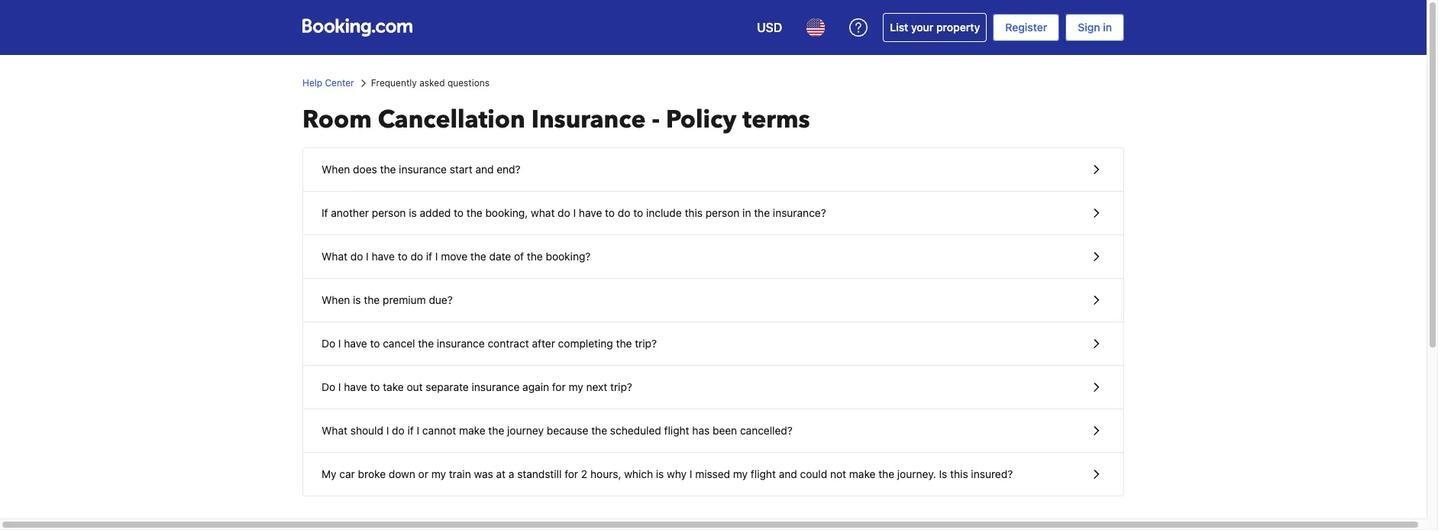 Task type: locate. For each thing, give the bounding box(es) containing it.
0 vertical spatial is
[[409, 206, 417, 219]]

my left next
[[569, 381, 584, 394]]

the
[[380, 163, 396, 176], [467, 206, 483, 219], [754, 206, 770, 219], [471, 250, 487, 263], [527, 250, 543, 263], [364, 293, 380, 306], [418, 337, 434, 350], [616, 337, 632, 350], [489, 424, 505, 437], [592, 424, 608, 437], [879, 468, 895, 481]]

asked
[[420, 77, 445, 89]]

if left cannot
[[408, 424, 414, 437]]

1 horizontal spatial make
[[850, 468, 876, 481]]

what left should in the bottom of the page
[[322, 424, 348, 437]]

have up when is the premium due?
[[372, 250, 395, 263]]

standstill
[[517, 468, 562, 481]]

the left journey. at the right bottom of the page
[[879, 468, 895, 481]]

to inside what do i have to do if i move the date of the booking? "button"
[[398, 250, 408, 263]]

for left 2
[[565, 468, 579, 481]]

flight
[[664, 424, 690, 437], [751, 468, 776, 481]]

0 vertical spatial make
[[459, 424, 486, 437]]

person right another
[[372, 206, 406, 219]]

in left insurance?
[[743, 206, 751, 219]]

do for do i have to cancel the insurance contract after completing the trip?
[[322, 337, 336, 350]]

the right completing
[[616, 337, 632, 350]]

the right cancel
[[418, 337, 434, 350]]

1 vertical spatial trip?
[[611, 381, 633, 394]]

is left why
[[656, 468, 664, 481]]

list
[[890, 21, 909, 34]]

and right the start
[[476, 163, 494, 176]]

why
[[667, 468, 687, 481]]

1 horizontal spatial this
[[951, 468, 969, 481]]

the left journey
[[489, 424, 505, 437]]

do left include
[[618, 206, 631, 219]]

is
[[409, 206, 417, 219], [353, 293, 361, 306], [656, 468, 664, 481]]

1 horizontal spatial my
[[569, 381, 584, 394]]

0 horizontal spatial is
[[353, 293, 361, 306]]

1 when from the top
[[322, 163, 350, 176]]

do left the take
[[322, 381, 336, 394]]

when left does
[[322, 163, 350, 176]]

a
[[509, 468, 515, 481]]

1 horizontal spatial if
[[426, 250, 432, 263]]

or
[[418, 468, 429, 481]]

this right include
[[685, 206, 703, 219]]

1 horizontal spatial and
[[779, 468, 798, 481]]

0 vertical spatial for
[[552, 381, 566, 394]]

0 vertical spatial flight
[[664, 424, 690, 437]]

not
[[831, 468, 847, 481]]

have left the take
[[344, 381, 367, 394]]

1 vertical spatial do
[[322, 381, 336, 394]]

insurance up separate
[[437, 337, 485, 350]]

cancelled?
[[740, 424, 793, 437]]

insurance left again
[[472, 381, 520, 394]]

been
[[713, 424, 737, 437]]

person down when does the insurance start and end? button
[[706, 206, 740, 219]]

what down the if at the top left of the page
[[322, 250, 348, 263]]

what for what should i do if i cannot make the journey because the scheduled flight has been cancelled?
[[322, 424, 348, 437]]

0 horizontal spatial in
[[743, 206, 751, 219]]

if left move
[[426, 250, 432, 263]]

trip? right completing
[[635, 337, 657, 350]]

do i have to cancel the insurance contract after completing the trip?
[[322, 337, 657, 350]]

0 horizontal spatial make
[[459, 424, 486, 437]]

1 horizontal spatial person
[[706, 206, 740, 219]]

questions
[[448, 77, 490, 89]]

when for when does the insurance start and end?
[[322, 163, 350, 176]]

i
[[573, 206, 576, 219], [366, 250, 369, 263], [435, 250, 438, 263], [338, 337, 341, 350], [338, 381, 341, 394], [386, 424, 389, 437], [417, 424, 420, 437], [690, 468, 693, 481]]

2 horizontal spatial is
[[656, 468, 664, 481]]

do
[[558, 206, 571, 219], [618, 206, 631, 219], [351, 250, 363, 263], [411, 250, 423, 263], [392, 424, 405, 437]]

0 horizontal spatial and
[[476, 163, 494, 176]]

booking?
[[546, 250, 591, 263]]

1 vertical spatial flight
[[751, 468, 776, 481]]

usd
[[757, 21, 783, 34]]

insurance left the start
[[399, 163, 447, 176]]

after
[[532, 337, 555, 350]]

my right or
[[431, 468, 446, 481]]

for right again
[[552, 381, 566, 394]]

2 horizontal spatial my
[[733, 468, 748, 481]]

in inside button
[[743, 206, 751, 219]]

booking,
[[486, 206, 528, 219]]

insurance
[[399, 163, 447, 176], [437, 337, 485, 350], [472, 381, 520, 394]]

down
[[389, 468, 416, 481]]

do right what
[[558, 206, 571, 219]]

in right sign
[[1104, 21, 1113, 34]]

my
[[569, 381, 584, 394], [431, 468, 446, 481], [733, 468, 748, 481]]

booking.com online hotel reservations image
[[303, 18, 413, 37]]

to
[[454, 206, 464, 219], [605, 206, 615, 219], [634, 206, 643, 219], [398, 250, 408, 263], [370, 337, 380, 350], [370, 381, 380, 394]]

0 vertical spatial this
[[685, 206, 703, 219]]

0 vertical spatial trip?
[[635, 337, 657, 350]]

0 vertical spatial do
[[322, 337, 336, 350]]

which
[[624, 468, 653, 481]]

separate
[[426, 381, 469, 394]]

my right the missed
[[733, 468, 748, 481]]

have left cancel
[[344, 337, 367, 350]]

2 vertical spatial insurance
[[472, 381, 520, 394]]

do
[[322, 337, 336, 350], [322, 381, 336, 394]]

2 when from the top
[[322, 293, 350, 306]]

is left added
[[409, 206, 417, 219]]

2 what from the top
[[322, 424, 348, 437]]

car
[[339, 468, 355, 481]]

center
[[325, 77, 354, 89]]

1 vertical spatial when
[[322, 293, 350, 306]]

my
[[322, 468, 337, 481]]

0 vertical spatial insurance
[[399, 163, 447, 176]]

flight down cancelled?
[[751, 468, 776, 481]]

1 vertical spatial for
[[565, 468, 579, 481]]

insurance
[[532, 103, 646, 137]]

premium
[[383, 293, 426, 306]]

0 vertical spatial in
[[1104, 21, 1113, 34]]

1 vertical spatial and
[[779, 468, 798, 481]]

in
[[1104, 21, 1113, 34], [743, 206, 751, 219]]

have
[[579, 206, 602, 219], [372, 250, 395, 263], [344, 337, 367, 350], [344, 381, 367, 394]]

when
[[322, 163, 350, 176], [322, 293, 350, 306]]

trip? right next
[[611, 381, 633, 394]]

do i have to take out separate insurance again for my next trip?
[[322, 381, 633, 394]]

trip?
[[635, 337, 657, 350], [611, 381, 633, 394]]

1 vertical spatial what
[[322, 424, 348, 437]]

cannot
[[422, 424, 456, 437]]

make
[[459, 424, 486, 437], [850, 468, 876, 481]]

and
[[476, 163, 494, 176], [779, 468, 798, 481]]

the right does
[[380, 163, 396, 176]]

policy
[[666, 103, 737, 137]]

include
[[646, 206, 682, 219]]

sign in
[[1078, 21, 1113, 34]]

i right should in the bottom of the page
[[386, 424, 389, 437]]

1 what from the top
[[322, 250, 348, 263]]

0 vertical spatial when
[[322, 163, 350, 176]]

help center button
[[303, 76, 354, 90]]

0 vertical spatial if
[[426, 250, 432, 263]]

and left could
[[779, 468, 798, 481]]

at
[[496, 468, 506, 481]]

this right the is
[[951, 468, 969, 481]]

what inside "button"
[[322, 250, 348, 263]]

if
[[426, 250, 432, 263], [408, 424, 414, 437]]

i left cannot
[[417, 424, 420, 437]]

should
[[351, 424, 384, 437]]

frequently
[[371, 77, 417, 89]]

if inside "button"
[[426, 250, 432, 263]]

when left premium
[[322, 293, 350, 306]]

make right cannot
[[459, 424, 486, 437]]

0 horizontal spatial this
[[685, 206, 703, 219]]

1 vertical spatial make
[[850, 468, 876, 481]]

1 do from the top
[[322, 337, 336, 350]]

flight left has
[[664, 424, 690, 437]]

0 horizontal spatial flight
[[664, 424, 690, 437]]

0 vertical spatial what
[[322, 250, 348, 263]]

0 vertical spatial and
[[476, 163, 494, 176]]

have right what
[[579, 206, 602, 219]]

next
[[586, 381, 608, 394]]

0 horizontal spatial person
[[372, 206, 406, 219]]

i left move
[[435, 250, 438, 263]]

do left cancel
[[322, 337, 336, 350]]

make right not
[[850, 468, 876, 481]]

1 vertical spatial if
[[408, 424, 414, 437]]

1 vertical spatial in
[[743, 206, 751, 219]]

date
[[489, 250, 511, 263]]

what inside button
[[322, 424, 348, 437]]

the left insurance?
[[754, 206, 770, 219]]

1 horizontal spatial trip?
[[635, 337, 657, 350]]

added
[[420, 206, 451, 219]]

what
[[322, 250, 348, 263], [322, 424, 348, 437]]

when for when is the premium due?
[[322, 293, 350, 306]]

missed
[[696, 468, 731, 481]]

list your property link
[[884, 13, 987, 42]]

2 do from the top
[[322, 381, 336, 394]]

0 horizontal spatial if
[[408, 424, 414, 437]]

is left premium
[[353, 293, 361, 306]]



Task type: describe. For each thing, give the bounding box(es) containing it.
train
[[449, 468, 471, 481]]

my car broke down or my train was at a standstill for 2 hours, which is why i missed my flight and could not make the journey. is this insured?
[[322, 468, 1013, 481]]

insurance?
[[773, 206, 827, 219]]

0 horizontal spatial my
[[431, 468, 446, 481]]

do i have to take out separate insurance again for my next trip? button
[[303, 366, 1124, 410]]

property
[[937, 21, 981, 34]]

when is the premium due?
[[322, 293, 453, 306]]

terms
[[743, 103, 810, 137]]

move
[[441, 250, 468, 263]]

completing
[[558, 337, 613, 350]]

contract
[[488, 337, 529, 350]]

i right why
[[690, 468, 693, 481]]

journey
[[507, 424, 544, 437]]

when does the insurance start and end?
[[322, 163, 521, 176]]

if another person is added to the booking, what do i have to do to include this person in the insurance? button
[[303, 192, 1124, 235]]

your
[[912, 21, 934, 34]]

i left cancel
[[338, 337, 341, 350]]

the left booking,
[[467, 206, 483, 219]]

what should i do if i cannot make the journey because the scheduled flight has been cancelled?
[[322, 424, 793, 437]]

what
[[531, 206, 555, 219]]

1 horizontal spatial flight
[[751, 468, 776, 481]]

does
[[353, 163, 377, 176]]

my car broke down or my train was at a standstill for 2 hours, which is why i missed my flight and could not make the journey. is this insured? button
[[303, 453, 1124, 496]]

i right what
[[573, 206, 576, 219]]

1 vertical spatial insurance
[[437, 337, 485, 350]]

1 person from the left
[[372, 206, 406, 219]]

what do i have to do if i move the date of the booking?
[[322, 250, 591, 263]]

-
[[652, 103, 660, 137]]

2 person from the left
[[706, 206, 740, 219]]

again
[[523, 381, 549, 394]]

is
[[939, 468, 948, 481]]

1 horizontal spatial in
[[1104, 21, 1113, 34]]

broke
[[358, 468, 386, 481]]

has
[[693, 424, 710, 437]]

insured?
[[971, 468, 1013, 481]]

2 vertical spatial is
[[656, 468, 664, 481]]

when is the premium due? button
[[303, 279, 1124, 322]]

what do i have to do if i move the date of the booking? button
[[303, 235, 1124, 279]]

to inside do i have to cancel the insurance contract after completing the trip? button
[[370, 337, 380, 350]]

the left premium
[[364, 293, 380, 306]]

2
[[581, 468, 588, 481]]

was
[[474, 468, 493, 481]]

take
[[383, 381, 404, 394]]

have inside do i have to cancel the insurance contract after completing the trip? button
[[344, 337, 367, 350]]

if another person is added to the booking, what do i have to do to include this person in the insurance?
[[322, 206, 827, 219]]

do right should in the bottom of the page
[[392, 424, 405, 437]]

frequently asked questions
[[371, 77, 490, 89]]

usd button
[[748, 9, 792, 46]]

if inside button
[[408, 424, 414, 437]]

i down another
[[366, 250, 369, 263]]

have inside if another person is added to the booking, what do i have to do to include this person in the insurance? button
[[579, 206, 602, 219]]

room
[[303, 103, 372, 137]]

have inside "do i have to take out separate insurance again for my next trip?" button
[[344, 381, 367, 394]]

1 horizontal spatial is
[[409, 206, 417, 219]]

what for what do i have to do if i move the date of the booking?
[[322, 250, 348, 263]]

another
[[331, 206, 369, 219]]

to inside "do i have to take out separate insurance again for my next trip?" button
[[370, 381, 380, 394]]

do i have to cancel the insurance contract after completing the trip? button
[[303, 322, 1124, 366]]

journey.
[[898, 468, 937, 481]]

sign in link
[[1066, 14, 1125, 41]]

start
[[450, 163, 473, 176]]

could
[[800, 468, 828, 481]]

list your property
[[890, 21, 981, 34]]

if
[[322, 206, 328, 219]]

out
[[407, 381, 423, 394]]

help center
[[303, 77, 354, 89]]

1 vertical spatial is
[[353, 293, 361, 306]]

because
[[547, 424, 589, 437]]

1 vertical spatial this
[[951, 468, 969, 481]]

the right the of
[[527, 250, 543, 263]]

cancel
[[383, 337, 415, 350]]

do down another
[[351, 250, 363, 263]]

do for do i have to take out separate insurance again for my next trip?
[[322, 381, 336, 394]]

i left the take
[[338, 381, 341, 394]]

when does the insurance start and end? button
[[303, 148, 1124, 192]]

end?
[[497, 163, 521, 176]]

register link
[[994, 14, 1060, 41]]

what should i do if i cannot make the journey because the scheduled flight has been cancelled? button
[[303, 410, 1124, 453]]

of
[[514, 250, 524, 263]]

help
[[303, 77, 323, 89]]

sign
[[1078, 21, 1101, 34]]

due?
[[429, 293, 453, 306]]

the left date
[[471, 250, 487, 263]]

do left move
[[411, 250, 423, 263]]

room cancellation insurance - policy terms
[[303, 103, 810, 137]]

0 horizontal spatial trip?
[[611, 381, 633, 394]]

register
[[1006, 21, 1048, 34]]

the right because
[[592, 424, 608, 437]]

have inside what do i have to do if i move the date of the booking? "button"
[[372, 250, 395, 263]]

cancellation
[[378, 103, 525, 137]]

scheduled
[[610, 424, 662, 437]]

hours,
[[591, 468, 622, 481]]



Task type: vqa. For each thing, say whether or not it's contained in the screenshot.
the been
yes



